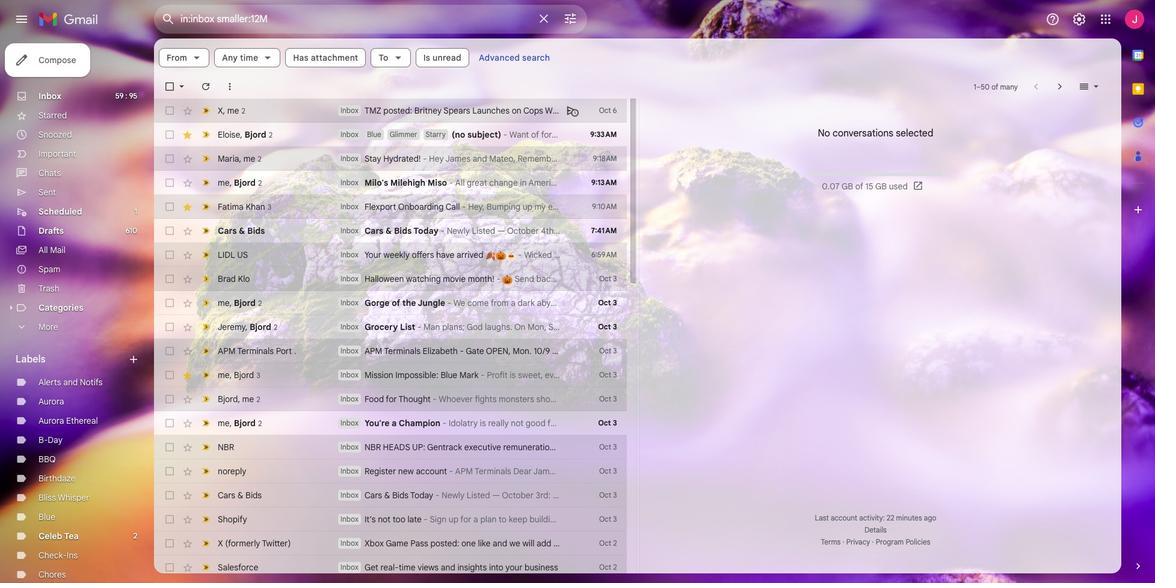 Task type: describe. For each thing, give the bounding box(es) containing it.
chores
[[39, 570, 66, 581]]

oct 3 for grocery list
[[598, 323, 617, 332]]

oct 3 for gorge of the jungle
[[598, 299, 617, 308]]

0 vertical spatial blue
[[367, 130, 381, 139]]

bids down khan
[[247, 226, 265, 237]]

no conversations selected
[[818, 128, 934, 140]]

- up gentrack
[[443, 418, 447, 429]]

3 inside the me , bjord 3
[[257, 371, 260, 380]]

one
[[462, 539, 476, 549]]

14 row from the top
[[154, 412, 627, 436]]

cars & bids for oct 3
[[218, 490, 262, 501]]

jeremy
[[218, 322, 245, 333]]

bjord for inbox grocery list -
[[250, 322, 271, 333]]

🍝 image
[[506, 251, 516, 261]]

, for inbox gorge of the jungle -
[[230, 298, 232, 308]]

🎃 image
[[496, 251, 506, 261]]

gentrack
[[427, 442, 462, 453]]

- down "inbox register new account -"
[[436, 490, 440, 501]]

- right thought
[[433, 394, 437, 405]]

oct for grocery list
[[598, 323, 611, 332]]

register
[[365, 466, 396, 477]]

gmail image
[[39, 7, 104, 31]]

unread
[[433, 52, 462, 63]]

0 vertical spatial new
[[398, 466, 414, 477]]

and inside labels navigation
[[63, 377, 78, 388]]

jungle
[[418, 298, 445, 309]]

of for 0.07 gb of 15 gb used
[[856, 181, 864, 192]]

9:10 am
[[592, 202, 617, 211]]

- right call
[[462, 202, 466, 212]]

elizabeth
[[423, 346, 458, 357]]

59
[[115, 91, 124, 101]]

starred link
[[39, 110, 67, 121]]

labels
[[16, 354, 45, 366]]

onboarding
[[398, 202, 444, 212]]

, for inbox stay hydrated!
[[239, 153, 241, 164]]

advanced search
[[479, 52, 550, 63]]

business
[[525, 563, 558, 574]]

6 row from the top
[[154, 219, 627, 243]]

row containing noreply
[[154, 460, 627, 484]]

is unread button
[[416, 48, 469, 67]]

- up have
[[441, 226, 445, 237]]

heads
[[383, 442, 410, 453]]

cars up the lidl on the left of the page
[[218, 226, 237, 237]]

9:33 am
[[590, 130, 617, 139]]

& up weekly
[[386, 226, 392, 237]]

inbox inside inbox stay hydrated!
[[341, 154, 359, 163]]

3 for apm terminals elizabeth - gate open, mon. 10/9 - modified gate hours
[[613, 347, 617, 356]]

aurora ethereal
[[39, 416, 98, 427]]

3 for you're a champion
[[613, 419, 617, 428]]

2 terminals from the left
[[384, 346, 421, 357]]

inbox inside labels navigation
[[39, 91, 61, 102]]

3 for grocery list
[[613, 323, 617, 332]]

older image
[[1054, 81, 1066, 93]]

inbox mission impossible: blue mark -
[[341, 370, 487, 381]]

row containing salesforce
[[154, 556, 627, 580]]

3 for mission impossible: blue mark
[[613, 371, 617, 380]]

1 vertical spatial blue
[[441, 370, 458, 381]]

hydrated!
[[384, 153, 421, 164]]

inbox inside "inbox register new account -"
[[341, 467, 359, 476]]

month!
[[468, 274, 495, 285]]

labels navigation
[[0, 39, 154, 584]]

inbox inside 'inbox it's not too late -'
[[341, 515, 359, 524]]

bids up too
[[392, 490, 409, 501]]

plan
[[557, 442, 573, 453]]

x for x , me 2
[[218, 105, 223, 116]]

row containing brad klo
[[154, 267, 627, 291]]

chats link
[[39, 168, 61, 179]]

59 : 95
[[115, 91, 137, 101]]

inbox nbr heads up: gentrack executive remuneration plan criticised by shareholders
[[341, 442, 674, 453]]

inbox get real-time views and insights into your business -
[[341, 563, 567, 574]]

trash
[[39, 283, 59, 294]]

account inside last account activity: 22 minutes ago details terms · privacy · program policies
[[831, 514, 858, 523]]

by
[[612, 442, 622, 453]]

maria , me 2
[[218, 153, 262, 164]]

check-ins
[[39, 551, 78, 562]]

to
[[379, 52, 389, 63]]

0 vertical spatial posted:
[[384, 105, 412, 116]]

toggle split pane mode image
[[1078, 81, 1091, 93]]

check-
[[39, 551, 67, 562]]

inbox cars & bids today - for 7:41 am
[[341, 226, 447, 237]]

me , bjord 2 for you're a champion
[[218, 418, 262, 429]]

movie
[[443, 274, 466, 285]]

best
[[999, 153, 1016, 164]]

grocery
[[365, 322, 398, 333]]

2 horizontal spatial of
[[992, 82, 999, 91]]

:
[[125, 91, 127, 101]]

12 row from the top
[[154, 364, 627, 388]]

has
[[293, 52, 309, 63]]

me down "bjord , me 2"
[[218, 418, 230, 429]]

list
[[400, 322, 416, 333]]

arrived
[[457, 250, 484, 261]]

aurora ethereal link
[[39, 416, 98, 427]]

1 · from the left
[[843, 538, 845, 547]]

labels heading
[[16, 354, 128, 366]]

- down 🎃 icon
[[495, 274, 503, 285]]

birthdaze
[[39, 474, 75, 484]]

insights
[[458, 563, 487, 574]]

up:
[[412, 442, 425, 453]]

inbox inside inbox tmz posted: britney spears launches on cops who did welfare check af...
[[341, 106, 359, 115]]

your
[[506, 563, 523, 574]]

bjord for inbox you're a champion -
[[234, 418, 256, 429]]

inbox inside "inbox milo's milehigh miso -"
[[341, 178, 359, 187]]

1 horizontal spatial posted:
[[431, 539, 459, 549]]

important
[[39, 149, 76, 159]]

of for inbox gorge of the jungle -
[[392, 298, 400, 309]]

, for inbox milo's milehigh miso -
[[230, 177, 232, 188]]

oct 3 for food for thought
[[599, 395, 617, 404]]

account inside row
[[416, 466, 447, 477]]

sent link
[[39, 187, 56, 198]]

hours
[[614, 346, 637, 357]]

2 apm from the left
[[365, 346, 382, 357]]

on
[[512, 105, 522, 116]]

, for inbox you're a champion -
[[230, 418, 232, 429]]

inbox inside inbox get real-time views and insights into your business -
[[341, 563, 359, 572]]

follow link to manage storage image
[[913, 181, 925, 193]]

bliss
[[39, 493, 56, 504]]

oct 6
[[599, 106, 617, 115]]

row containing eloise
[[154, 123, 627, 147]]

bliss whisper link
[[39, 493, 89, 504]]

oct for halloween watching movie month!
[[599, 274, 611, 283]]

did
[[565, 105, 578, 116]]

advanced search button
[[474, 47, 555, 69]]

.
[[294, 346, 296, 357]]

- right the list
[[418, 322, 422, 333]]

2 for stay hydrated!
[[258, 154, 262, 163]]

drafts
[[39, 226, 64, 237]]

me up the fatima
[[218, 177, 230, 188]]

inbox inside inbox grocery list -
[[341, 323, 359, 332]]

inbox inside inbox halloween watching movie month!
[[341, 274, 359, 283]]

2 gate from the left
[[594, 346, 612, 357]]

inbox tmz posted: britney spears launches on cops who did welfare check af...
[[341, 105, 651, 116]]

3 for halloween watching movie month!
[[613, 274, 617, 283]]

apm terminals port .
[[218, 346, 296, 357]]

aurora link
[[39, 397, 64, 407]]

- right mark
[[481, 370, 485, 381]]

, down the more image
[[223, 105, 225, 116]]

categories
[[39, 303, 83, 314]]

oct 2 for xbox game pass posted: one like and we will add a new game
[[599, 539, 617, 548]]

- right 10/9 at bottom left
[[552, 346, 556, 357]]

any time button
[[214, 48, 281, 67]]

remuneration
[[503, 442, 555, 453]]

inbox inside inbox nbr heads up: gentrack executive remuneration plan criticised by shareholders
[[341, 443, 359, 452]]

glimmer
[[390, 130, 417, 139]]

bids down inbox flexport onboarding call - at the top of page
[[394, 226, 412, 237]]

has attachment
[[293, 52, 358, 63]]

oct for food for thought
[[599, 395, 611, 404]]

last account activity: 22 minutes ago details terms · privacy · program policies
[[815, 514, 937, 547]]

2 for gorge of the jungle
[[258, 299, 262, 308]]

bids up shopify
[[246, 490, 262, 501]]

lidl
[[218, 250, 235, 261]]

fatima khan 3
[[218, 201, 272, 212]]

clear search image
[[532, 7, 556, 31]]

b-day link
[[39, 435, 63, 446]]

row containing apm terminals port .
[[154, 339, 637, 364]]

any
[[222, 52, 238, 63]]

me down the more image
[[227, 105, 239, 116]]

weekly
[[384, 250, 410, 261]]

aurora for aurora link
[[39, 397, 64, 407]]

your
[[365, 250, 382, 261]]

1 horizontal spatial time
[[399, 563, 416, 574]]

inbox halloween watching movie month!
[[341, 274, 495, 285]]

6
[[613, 106, 617, 115]]

check
[[611, 105, 635, 116]]

row containing lidl us
[[154, 243, 627, 267]]

open,
[[486, 346, 511, 357]]

1 nbr from the left
[[218, 442, 234, 453]]

oct 3 for mission impossible: blue mark
[[599, 371, 617, 380]]

more button
[[0, 318, 144, 337]]

oct for you're a champion
[[598, 419, 611, 428]]

4 row from the top
[[154, 171, 627, 195]]

day
[[48, 435, 63, 446]]

inbox inside inbox apm terminals elizabeth - gate open, mon. 10/9 - modified gate hours
[[341, 347, 359, 356]]

inbox inside inbox mission impossible: blue mark -
[[341, 371, 359, 380]]

xbox
[[365, 539, 384, 549]]

, for (no subject) -
[[240, 129, 243, 140]]

oct for cars & bids today
[[599, 491, 611, 500]]

- right jungle
[[448, 298, 451, 309]]

too
[[393, 515, 406, 525]]

aurora for aurora ethereal
[[39, 416, 64, 427]]

3 for cars & bids today
[[613, 491, 617, 500]]

oct 3 for nbr heads up: gentrack executive remuneration plan criticised by shareholders
[[599, 443, 617, 452]]

row containing bjord
[[154, 388, 627, 412]]

me , bjord 2 for gorge of the jungle
[[218, 298, 262, 308]]

regards,
[[1018, 153, 1050, 164]]

2 for you're a champion
[[258, 419, 262, 428]]

modified
[[558, 346, 592, 357]]



Task type: vqa. For each thing, say whether or not it's contained in the screenshot.


Task type: locate. For each thing, give the bounding box(es) containing it.
1 vertical spatial of
[[856, 181, 864, 192]]

milo's
[[365, 178, 388, 188]]

1 horizontal spatial nbr
[[365, 442, 381, 453]]

None checkbox
[[164, 81, 176, 93], [164, 129, 176, 141], [164, 225, 176, 237], [164, 273, 176, 285], [164, 370, 176, 382], [164, 394, 176, 406], [164, 418, 176, 430], [164, 442, 176, 454], [164, 514, 176, 526], [164, 562, 176, 574], [164, 81, 176, 93], [164, 129, 176, 141], [164, 225, 176, 237], [164, 273, 176, 285], [164, 370, 176, 382], [164, 394, 176, 406], [164, 418, 176, 430], [164, 442, 176, 454], [164, 514, 176, 526], [164, 562, 176, 574]]

of inside row
[[392, 298, 400, 309]]

inbox cars & bids today - up 'inbox it's not too late -'
[[341, 490, 442, 501]]

oct 3 for halloween watching movie month!
[[599, 274, 617, 283]]

1 x from the top
[[218, 105, 223, 116]]

1 inbox cars & bids today - from the top
[[341, 226, 447, 237]]

search
[[522, 52, 550, 63]]

2 nbr from the left
[[365, 442, 381, 453]]

2 for (no subject)
[[269, 130, 273, 139]]

new left game
[[560, 539, 576, 549]]

is unread
[[423, 52, 462, 63]]

cars & bids up us
[[218, 226, 265, 237]]

settings image
[[1072, 12, 1087, 26]]

, down brad klo
[[230, 298, 232, 308]]

oct for get real-time views and insights into your business
[[599, 563, 612, 572]]

a right you're
[[392, 418, 397, 429]]

apm down jeremy
[[218, 346, 236, 357]]

shareholders
[[624, 442, 674, 453]]

9 row from the top
[[154, 291, 627, 315]]

new
[[398, 466, 414, 477], [560, 539, 576, 549]]

oct 3 for cars & bids today
[[599, 491, 617, 500]]

has attachment button
[[285, 48, 366, 67]]

compose
[[39, 55, 76, 66]]

time right "any" at the left top of the page
[[240, 52, 258, 63]]

bjord down klo
[[234, 298, 256, 308]]

1 vertical spatial a
[[554, 539, 558, 549]]

11 row from the top
[[154, 339, 637, 364]]

x up "eloise"
[[218, 105, 223, 116]]

posted: left one
[[431, 539, 459, 549]]

1 vertical spatial account
[[831, 514, 858, 523]]

watching
[[406, 274, 441, 285]]

scheduled link
[[39, 206, 82, 217]]

, up the fatima
[[230, 177, 232, 188]]

oct for xbox game pass posted: one like and we will add a new game
[[599, 539, 612, 548]]

9:13 am
[[591, 178, 617, 187]]

me , bjord 2 down klo
[[218, 298, 262, 308]]

gate
[[466, 346, 484, 357], [594, 346, 612, 357]]

1 vertical spatial x
[[218, 539, 223, 549]]

details
[[865, 526, 887, 535]]

3 for nbr heads up: gentrack executive remuneration plan criticised by shareholders
[[613, 443, 617, 452]]

0 horizontal spatial time
[[240, 52, 258, 63]]

0 vertical spatial me , bjord 2
[[218, 177, 262, 188]]

1 gb from the left
[[842, 181, 853, 192]]

& up 'inbox it's not too late -'
[[384, 490, 390, 501]]

inbox gorge of the jungle -
[[341, 298, 454, 309]]

inbox inside inbox flexport onboarding call -
[[341, 202, 359, 211]]

2 · from the left
[[872, 538, 874, 547]]

· down "details" link
[[872, 538, 874, 547]]

0 horizontal spatial maria
[[218, 153, 239, 164]]

1 vertical spatial aurora
[[39, 416, 64, 427]]

check-ins link
[[39, 551, 78, 562]]

main menu image
[[14, 12, 29, 26]]

, up maria , me 2
[[240, 129, 243, 140]]

18 row from the top
[[154, 508, 627, 532]]

britney
[[415, 105, 442, 116]]

2 inside maria , me 2
[[258, 154, 262, 163]]

0 vertical spatial of
[[992, 82, 999, 91]]

🍂 image
[[486, 251, 496, 261]]

2 vertical spatial blue
[[39, 512, 55, 523]]

- right 🎃 icon
[[516, 250, 524, 261]]

1 cars & bids from the top
[[218, 226, 265, 237]]

1 apm from the left
[[218, 346, 236, 357]]

whisper
[[58, 493, 89, 504]]

2 oct 2 from the top
[[599, 563, 617, 572]]

impossible:
[[396, 370, 439, 381]]

time left "views" on the bottom
[[399, 563, 416, 574]]

gb right 0.07
[[842, 181, 853, 192]]

2 inside x , me 2
[[242, 106, 245, 115]]

bjord for (no subject) -
[[245, 129, 266, 140]]

1 horizontal spatial account
[[831, 514, 858, 523]]

2 vertical spatial and
[[441, 563, 455, 574]]

20 row from the top
[[154, 556, 627, 580]]

chats
[[39, 168, 61, 179]]

cars & bids up shopify
[[218, 490, 262, 501]]

account down up:
[[416, 466, 447, 477]]

important link
[[39, 149, 76, 159]]

3 for gorge of the jungle
[[613, 299, 617, 308]]

None checkbox
[[164, 105, 176, 117], [164, 153, 176, 165], [164, 177, 176, 189], [164, 201, 176, 213], [164, 249, 176, 261], [164, 297, 176, 309], [164, 321, 176, 333], [164, 345, 176, 357], [164, 466, 176, 478], [164, 490, 176, 502], [164, 538, 176, 550], [164, 105, 176, 117], [164, 153, 176, 165], [164, 177, 176, 189], [164, 201, 176, 213], [164, 249, 176, 261], [164, 297, 176, 309], [164, 321, 176, 333], [164, 345, 176, 357], [164, 466, 176, 478], [164, 490, 176, 502], [164, 538, 176, 550]]

1 oct 2 from the top
[[599, 539, 617, 548]]

19 row from the top
[[154, 532, 627, 556]]

support image
[[1046, 12, 1060, 26]]

1 vertical spatial today
[[411, 490, 434, 501]]

Search mail text field
[[181, 13, 530, 25]]

0 horizontal spatial a
[[392, 418, 397, 429]]

refresh image
[[200, 81, 212, 93]]

offers
[[412, 250, 434, 261]]

oct for register new account
[[599, 467, 611, 476]]

& up shopify
[[238, 490, 243, 501]]

oct for apm terminals elizabeth - gate open, mon. 10/9 - modified gate hours
[[599, 347, 611, 356]]

blue inside labels navigation
[[39, 512, 55, 523]]

2 cars & bids from the top
[[218, 490, 262, 501]]

game
[[578, 539, 600, 549]]

2 inside labels navigation
[[133, 532, 137, 541]]

1 horizontal spatial and
[[441, 563, 455, 574]]

0 horizontal spatial blue
[[39, 512, 55, 523]]

inbox flexport onboarding call -
[[341, 202, 468, 212]]

bjord down "bjord , me 2"
[[234, 418, 256, 429]]

3 me , bjord 2 from the top
[[218, 418, 262, 429]]

oct for tmz posted: britney spears launches on cops who did welfare check af...
[[599, 106, 611, 115]]

aurora down "alerts"
[[39, 397, 64, 407]]

your weekly offers have arrived
[[365, 250, 486, 261]]

0 horizontal spatial terminals
[[237, 346, 274, 357]]

, down eloise , bjord 2
[[239, 153, 241, 164]]

0 horizontal spatial ·
[[843, 538, 845, 547]]

3 row from the top
[[154, 147, 1074, 171]]

1 horizontal spatial blue
[[367, 130, 381, 139]]

inbox cars & bids today - up weekly
[[341, 226, 447, 237]]

terminals down the list
[[384, 346, 421, 357]]

inbox inside inbox you're a champion -
[[341, 419, 359, 428]]

- right elizabeth
[[460, 346, 464, 357]]

2 aurora from the top
[[39, 416, 64, 427]]

and left we
[[493, 539, 507, 549]]

1 vertical spatial posted:
[[431, 539, 459, 549]]

program policies link
[[876, 538, 931, 547]]

me down the me , bjord 3
[[242, 394, 254, 405]]

policies
[[906, 538, 931, 547]]

oct
[[599, 106, 611, 115], [599, 274, 611, 283], [598, 299, 611, 308], [598, 323, 611, 332], [599, 347, 611, 356], [599, 371, 611, 380], [599, 395, 611, 404], [598, 419, 611, 428], [599, 443, 611, 452], [599, 467, 611, 476], [599, 491, 611, 500], [599, 515, 611, 524], [599, 539, 612, 548], [599, 563, 612, 572]]

port
[[276, 346, 292, 357]]

& up us
[[239, 226, 245, 237]]

1 horizontal spatial gb
[[876, 181, 887, 192]]

2 row from the top
[[154, 123, 627, 147]]

x
[[218, 105, 223, 116], [218, 539, 223, 549]]

2 for food for thought
[[257, 395, 260, 404]]

1 vertical spatial inbox cars & bids today -
[[341, 490, 442, 501]]

2 me , bjord 2 from the top
[[218, 298, 262, 308]]

0 horizontal spatial new
[[398, 466, 414, 477]]

have
[[436, 250, 455, 261]]

, for inbox food for thought -
[[238, 394, 240, 405]]

halloween
[[365, 274, 404, 285]]

for
[[386, 394, 397, 405]]

bjord up fatima khan 3
[[234, 177, 256, 188]]

1
[[135, 207, 137, 216]]

bbq
[[39, 454, 56, 465]]

None search field
[[154, 5, 587, 34]]

me down eloise , bjord 2
[[244, 153, 255, 164]]

attachment
[[311, 52, 358, 63]]

inbox link
[[39, 91, 61, 102]]

0 vertical spatial cars & bids
[[218, 226, 265, 237]]

5 row from the top
[[154, 195, 627, 219]]

0 vertical spatial time
[[240, 52, 258, 63]]

0 vertical spatial account
[[416, 466, 447, 477]]

oct 3 for apm terminals elizabeth - gate open, mon. 10/9 - modified gate hours
[[599, 347, 617, 356]]

oct 3 for you're a champion
[[598, 419, 617, 428]]

account
[[416, 466, 447, 477], [831, 514, 858, 523]]

b-day
[[39, 435, 63, 446]]

0 horizontal spatial nbr
[[218, 442, 234, 453]]

1 horizontal spatial new
[[560, 539, 576, 549]]

brad
[[218, 274, 236, 285]]

2 for grocery list
[[274, 323, 278, 332]]

blue down tmz
[[367, 130, 381, 139]]

inbox inside inbox food for thought -
[[341, 395, 359, 404]]

maria down "eloise"
[[218, 153, 239, 164]]

terminals down jeremy , bjord 2
[[237, 346, 274, 357]]

salesforce
[[218, 563, 258, 574]]

birthdaze link
[[39, 474, 75, 484]]

and right "views" on the bottom
[[441, 563, 455, 574]]

more image
[[224, 81, 236, 93]]

1 terminals from the left
[[237, 346, 274, 357]]

lidl us
[[218, 250, 248, 261]]

, for inbox grocery list -
[[245, 322, 248, 333]]

inbox cars & bids today -
[[341, 226, 447, 237], [341, 490, 442, 501]]

- right business
[[561, 563, 564, 574]]

nbr left heads
[[365, 442, 381, 453]]

x (formerly twitter)
[[218, 539, 291, 549]]

2 inbox cars & bids today - from the top
[[341, 490, 442, 501]]

0 vertical spatial x
[[218, 105, 223, 116]]

posted: up glimmer
[[384, 105, 412, 116]]

, down "bjord , me 2"
[[230, 418, 232, 429]]

1 vertical spatial cars & bids
[[218, 490, 262, 501]]

jeremy , bjord 2
[[218, 322, 278, 333]]

0 horizontal spatial and
[[63, 377, 78, 388]]

1 me , bjord 2 from the top
[[218, 177, 262, 188]]

x left (formerly
[[218, 539, 223, 549]]

-
[[504, 129, 508, 140], [421, 153, 429, 164], [449, 178, 453, 188], [462, 202, 466, 212], [441, 226, 445, 237], [516, 250, 524, 261], [495, 274, 503, 285], [448, 298, 451, 309], [418, 322, 422, 333], [460, 346, 464, 357], [552, 346, 556, 357], [481, 370, 485, 381], [433, 394, 437, 405], [443, 418, 447, 429], [449, 466, 453, 477], [436, 490, 440, 501], [424, 515, 428, 525], [561, 563, 564, 574]]

0 horizontal spatial gb
[[842, 181, 853, 192]]

blue
[[367, 130, 381, 139], [441, 370, 458, 381], [39, 512, 55, 523]]

0 horizontal spatial of
[[392, 298, 400, 309]]

no conversations selected main content
[[154, 39, 1122, 584]]

nbr up noreply
[[218, 442, 234, 453]]

me , bjord 2 down "bjord , me 2"
[[218, 418, 262, 429]]

1 vertical spatial time
[[399, 563, 416, 574]]

blue link
[[39, 512, 55, 523]]

aurora down aurora link
[[39, 416, 64, 427]]

me , bjord 2 for milo's milehigh miso
[[218, 177, 262, 188]]

gate left 'hours'
[[594, 346, 612, 357]]

1 vertical spatial and
[[493, 539, 507, 549]]

inbox
[[39, 91, 61, 102], [341, 106, 359, 115], [341, 130, 359, 139], [341, 154, 359, 163], [341, 178, 359, 187], [341, 202, 359, 211], [341, 226, 359, 235], [341, 250, 359, 259], [341, 274, 359, 283], [341, 299, 359, 308], [341, 323, 359, 332], [341, 347, 359, 356], [341, 371, 359, 380], [341, 395, 359, 404], [341, 419, 359, 428], [341, 443, 359, 452], [341, 467, 359, 476], [341, 491, 359, 500], [341, 515, 359, 524], [341, 539, 359, 548], [341, 563, 359, 572]]

2 vertical spatial me , bjord 2
[[218, 418, 262, 429]]

oct 3 for register new account
[[599, 467, 617, 476]]

gb right 15
[[876, 181, 887, 192]]

bjord right "eloise"
[[245, 129, 266, 140]]

- down gentrack
[[449, 466, 453, 477]]

maria right regards,
[[1052, 153, 1074, 164]]

row containing fatima khan
[[154, 195, 627, 219]]

of
[[992, 82, 999, 91], [856, 181, 864, 192], [392, 298, 400, 309]]

8 row from the top
[[154, 267, 627, 291]]

row containing jeremy
[[154, 315, 627, 339]]

activity:
[[860, 514, 885, 523]]

tab list
[[1122, 39, 1156, 540]]

1 vertical spatial new
[[560, 539, 576, 549]]

2 x from the top
[[218, 539, 223, 549]]

notifs
[[80, 377, 103, 388]]

row
[[154, 99, 651, 123], [154, 123, 627, 147], [154, 147, 1074, 171], [154, 171, 627, 195], [154, 195, 627, 219], [154, 219, 627, 243], [154, 243, 627, 267], [154, 267, 627, 291], [154, 291, 627, 315], [154, 315, 627, 339], [154, 339, 637, 364], [154, 364, 627, 388], [154, 388, 627, 412], [154, 412, 627, 436], [154, 436, 674, 460], [154, 460, 627, 484], [154, 484, 627, 508], [154, 508, 627, 532], [154, 532, 627, 556], [154, 556, 627, 580]]

, up apm terminals port .
[[245, 322, 248, 333]]

2 horizontal spatial and
[[493, 539, 507, 549]]

1 horizontal spatial terminals
[[384, 346, 421, 357]]

bjord down the me , bjord 3
[[218, 394, 238, 405]]

3 for food for thought
[[613, 395, 617, 404]]

2 horizontal spatial blue
[[441, 370, 458, 381]]

cars up it's
[[365, 490, 382, 501]]

bjord for inbox mission impossible: blue mark -
[[234, 370, 254, 381]]

row containing x
[[154, 99, 651, 123]]

bjord for inbox milo's milehigh miso -
[[234, 177, 256, 188]]

2 inside "bjord , me 2"
[[257, 395, 260, 404]]

all mail
[[39, 245, 66, 256]]

of left many
[[992, 82, 999, 91]]

khan
[[246, 201, 265, 212]]

0 vertical spatial today
[[414, 226, 439, 237]]

2 gb from the left
[[876, 181, 887, 192]]

mon.
[[513, 346, 532, 357]]

celeb tea
[[39, 531, 79, 542]]

terms link
[[821, 538, 841, 547]]

2 vertical spatial of
[[392, 298, 400, 309]]

x for x (formerly twitter)
[[218, 539, 223, 549]]

0 vertical spatial inbox cars & bids today -
[[341, 226, 447, 237]]

- down starry
[[421, 153, 429, 164]]

blue left mark
[[441, 370, 458, 381]]

inbox inside inbox gorge of the jungle -
[[341, 299, 359, 308]]

10/9
[[534, 346, 550, 357]]

2
[[242, 106, 245, 115], [269, 130, 273, 139], [258, 154, 262, 163], [258, 178, 262, 187], [258, 299, 262, 308], [274, 323, 278, 332], [257, 395, 260, 404], [258, 419, 262, 428], [133, 532, 137, 541], [613, 539, 617, 548], [613, 563, 617, 572]]

3 for register new account
[[613, 467, 617, 476]]

13 row from the top
[[154, 388, 627, 412]]

cars & bids for 7:41 am
[[218, 226, 265, 237]]

0 horizontal spatial apm
[[218, 346, 236, 357]]

2 for milo's milehigh miso
[[258, 178, 262, 187]]

today for oct 3
[[411, 490, 434, 501]]

2 for tmz posted: britney spears launches on cops who did welfare check af...
[[242, 106, 245, 115]]

0.07 gb of 15 gb used
[[822, 181, 908, 192]]

klo
[[238, 274, 250, 285]]

0 horizontal spatial gate
[[466, 346, 484, 357]]

, for inbox mission impossible: blue mark -
[[230, 370, 232, 381]]

1 aurora from the top
[[39, 397, 64, 407]]

scheduled
[[39, 206, 82, 217]]

today up your weekly offers have arrived
[[414, 226, 439, 237]]

last
[[815, 514, 829, 523]]

bjord up "bjord , me 2"
[[234, 370, 254, 381]]

alerts
[[39, 377, 61, 388]]

account right the "last"
[[831, 514, 858, 523]]

late
[[408, 515, 422, 525]]

privacy
[[847, 538, 871, 547]]

10 row from the top
[[154, 315, 627, 339]]

17 row from the top
[[154, 484, 627, 508]]

1 horizontal spatial gate
[[594, 346, 612, 357]]

· right the terms link on the bottom right
[[843, 538, 845, 547]]

apm up mission
[[365, 346, 382, 357]]

0 vertical spatial a
[[392, 418, 397, 429]]

0 horizontal spatial posted:
[[384, 105, 412, 116]]

- right subject)
[[504, 129, 508, 140]]

1 gate from the left
[[466, 346, 484, 357]]

advanced search options image
[[559, 7, 583, 31]]

oct for gorge of the jungle
[[598, 299, 611, 308]]

🎃 image
[[503, 275, 513, 285]]

row containing shopify
[[154, 508, 627, 532]]

a right add
[[554, 539, 558, 549]]

today for 7:41 am
[[414, 226, 439, 237]]

and right "alerts"
[[63, 377, 78, 388]]

1 horizontal spatial a
[[554, 539, 558, 549]]

row containing nbr
[[154, 436, 674, 460]]

me down brad
[[218, 298, 230, 308]]

cars up "your"
[[365, 226, 384, 237]]

time inside dropdown button
[[240, 52, 258, 63]]

of left the
[[392, 298, 400, 309]]

0 vertical spatial aurora
[[39, 397, 64, 407]]

, down the me , bjord 3
[[238, 394, 240, 405]]

0 horizontal spatial account
[[416, 466, 447, 477]]

, up "bjord , me 2"
[[230, 370, 232, 381]]

mark
[[460, 370, 479, 381]]

spam link
[[39, 264, 60, 275]]

1 horizontal spatial of
[[856, 181, 864, 192]]

inbox milo's milehigh miso -
[[341, 178, 455, 188]]

0.07
[[822, 181, 840, 192]]

1 row from the top
[[154, 99, 651, 123]]

me up "bjord , me 2"
[[218, 370, 230, 381]]

today up the late
[[411, 490, 434, 501]]

inbox inside inbox xbox game pass posted: one like and we will add a new game
[[341, 539, 359, 548]]

inbox cars & bids today - for oct 3
[[341, 490, 442, 501]]

blue down bliss
[[39, 512, 55, 523]]

mission
[[365, 370, 393, 381]]

oct 2 for get real-time views and insights into your business
[[599, 563, 617, 572]]

cars down noreply
[[218, 490, 235, 501]]

bliss whisper
[[39, 493, 89, 504]]

oct for mission impossible: blue mark
[[599, 371, 611, 380]]

2 inside eloise , bjord 2
[[269, 130, 273, 139]]

3 inside fatima khan 3
[[268, 203, 272, 212]]

terminals
[[237, 346, 274, 357], [384, 346, 421, 357]]

tea
[[64, 531, 79, 542]]

7 row from the top
[[154, 243, 627, 267]]

snoozed
[[39, 129, 72, 140]]

1 horizontal spatial ·
[[872, 538, 874, 547]]

oct for nbr heads up: gentrack executive remuneration plan criticised by shareholders
[[599, 443, 611, 452]]

me , bjord 2 down maria , me 2
[[218, 177, 262, 188]]

row containing maria
[[154, 147, 1074, 171]]

16 row from the top
[[154, 460, 627, 484]]

gate left "open,"
[[466, 346, 484, 357]]

spam
[[39, 264, 60, 275]]

- right miso
[[449, 178, 453, 188]]

brad klo
[[218, 274, 250, 285]]

2 inside jeremy , bjord 2
[[274, 323, 278, 332]]

1 horizontal spatial apm
[[365, 346, 382, 357]]

executive
[[464, 442, 501, 453]]

of left 15
[[856, 181, 864, 192]]

- right the late
[[424, 515, 428, 525]]

0 vertical spatial oct 2
[[599, 539, 617, 548]]

gorge
[[365, 298, 390, 309]]

new right register
[[398, 466, 414, 477]]

who
[[545, 105, 563, 116]]

15 row from the top
[[154, 436, 674, 460]]

0 vertical spatial and
[[63, 377, 78, 388]]

1 vertical spatial me , bjord 2
[[218, 298, 262, 308]]

row containing x (formerly twitter)
[[154, 532, 627, 556]]

bjord for inbox gorge of the jungle -
[[234, 298, 256, 308]]

1 vertical spatial oct 2
[[599, 563, 617, 572]]

has scheduled message image
[[567, 105, 579, 117]]

bjord up apm terminals port .
[[250, 322, 271, 333]]

stay
[[365, 153, 381, 164]]

search mail image
[[158, 8, 179, 30]]

1 horizontal spatial maria
[[1052, 153, 1074, 164]]

(no subject) -
[[452, 129, 510, 140]]



